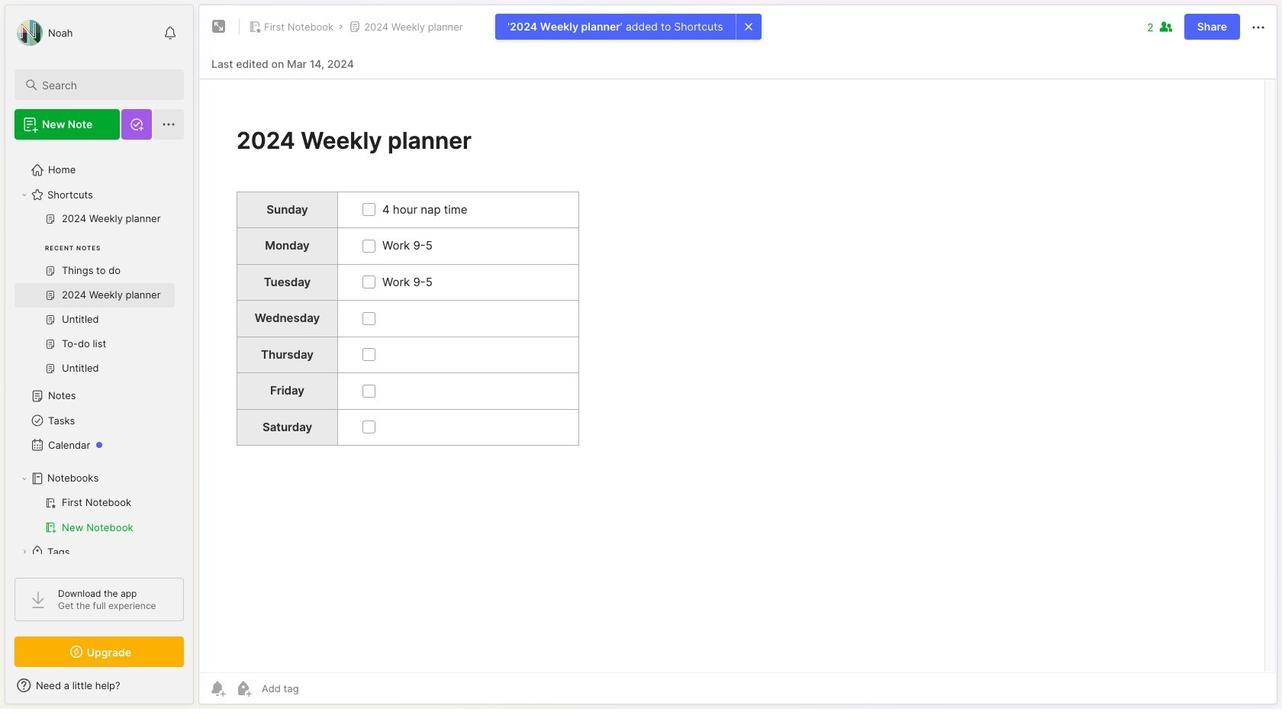Task type: locate. For each thing, give the bounding box(es) containing it.
Account field
[[15, 18, 73, 48]]

Note Editor text field
[[199, 79, 1277, 672]]

expand notebooks image
[[20, 474, 29, 483]]

0 vertical spatial group
[[15, 207, 175, 390]]

WHAT'S NEW field
[[5, 673, 193, 698]]

1 vertical spatial group
[[15, 491, 175, 540]]

none search field inside main element
[[42, 76, 170, 94]]

None search field
[[42, 76, 170, 94]]

group
[[15, 207, 175, 390], [15, 491, 175, 540]]

Add tag field
[[260, 682, 376, 695]]

tree
[[5, 149, 193, 622]]

expand tags image
[[20, 547, 29, 556]]

add tag image
[[234, 679, 253, 698]]

tree inside main element
[[5, 149, 193, 622]]

click to collapse image
[[193, 681, 204, 699]]



Task type: vqa. For each thing, say whether or not it's contained in the screenshot.
search box in Main element
yes



Task type: describe. For each thing, give the bounding box(es) containing it.
add a reminder image
[[208, 679, 227, 698]]

2 group from the top
[[15, 491, 175, 540]]

more actions image
[[1249, 18, 1268, 36]]

Search text field
[[42, 78, 170, 92]]

main element
[[0, 0, 198, 709]]

expand note image
[[210, 18, 228, 36]]

note window element
[[198, 5, 1278, 708]]

More actions field
[[1249, 17, 1268, 36]]

1 group from the top
[[15, 207, 175, 390]]



